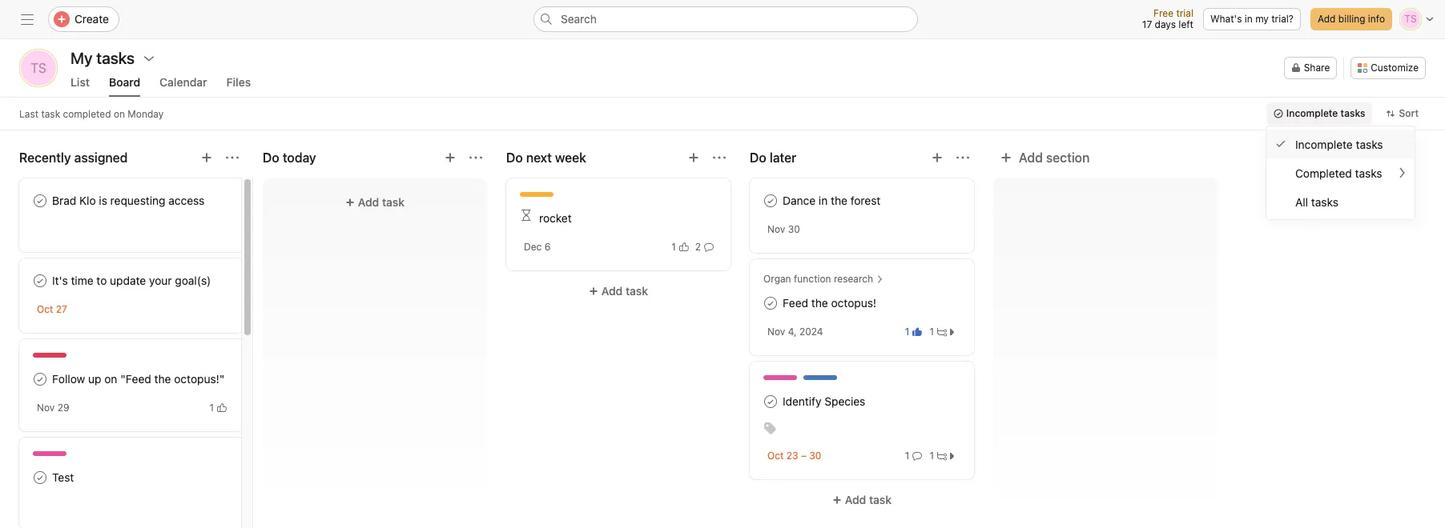 Task type: locate. For each thing, give the bounding box(es) containing it.
oct
[[37, 304, 53, 316], [768, 450, 784, 462]]

0 vertical spatial oct
[[37, 304, 53, 316]]

incomplete tasks
[[1287, 107, 1366, 119], [1296, 137, 1383, 151]]

up
[[88, 373, 101, 386]]

forest
[[851, 194, 881, 208]]

0 horizontal spatial add task button
[[272, 188, 478, 217]]

organ function research
[[764, 273, 873, 285]]

2 horizontal spatial more section actions image
[[957, 151, 969, 164]]

1 vertical spatial incomplete tasks
[[1296, 137, 1383, 151]]

2
[[695, 241, 701, 253]]

completed image left dance
[[761, 191, 780, 211]]

0 horizontal spatial in
[[819, 194, 828, 208]]

1 horizontal spatial the
[[811, 296, 828, 310]]

3 add task image from the left
[[687, 151, 700, 164]]

more section actions image for do later
[[957, 151, 969, 164]]

add task image for do today
[[444, 151, 457, 164]]

incomplete
[[1287, 107, 1338, 119], [1296, 137, 1353, 151]]

nov 30 button
[[768, 224, 800, 236]]

completed image
[[30, 272, 50, 291], [761, 294, 780, 313], [30, 370, 50, 389], [761, 393, 780, 412]]

your
[[149, 274, 172, 288]]

incomplete tasks up completed tasks
[[1296, 137, 1383, 151]]

more section actions image for do today
[[470, 151, 482, 164]]

the
[[831, 194, 848, 208], [811, 296, 828, 310], [154, 373, 171, 386]]

on right up
[[104, 373, 117, 386]]

add task image for do next week
[[687, 151, 700, 164]]

add billing info button
[[1311, 8, 1393, 30]]

on
[[114, 108, 125, 120], [104, 373, 117, 386]]

3 more section actions image from the left
[[957, 151, 969, 164]]

completed
[[1296, 166, 1352, 180]]

completed image left identify
[[761, 393, 780, 412]]

octopus!
[[831, 296, 877, 310]]

Completed checkbox
[[761, 294, 780, 313], [30, 370, 50, 389], [761, 393, 780, 412], [30, 469, 50, 488]]

completed checkbox left dance
[[761, 191, 780, 211]]

what's
[[1211, 13, 1242, 25]]

1 vertical spatial the
[[811, 296, 828, 310]]

1 horizontal spatial more section actions image
[[470, 151, 482, 164]]

completed image for dance
[[761, 191, 780, 211]]

add for middle the add task button
[[602, 284, 623, 298]]

1 horizontal spatial in
[[1245, 13, 1253, 25]]

1
[[672, 241, 676, 253], [905, 326, 910, 338], [930, 326, 934, 338], [209, 402, 214, 414], [905, 450, 910, 462], [930, 450, 934, 462]]

2 add task image from the left
[[444, 151, 457, 164]]

what's in my trial? button
[[1203, 8, 1301, 30]]

completed image left brad
[[30, 191, 50, 211]]

0 vertical spatial nov
[[768, 224, 785, 236]]

2 vertical spatial add task button
[[750, 486, 974, 515]]

incomplete tasks inside dropdown button
[[1287, 107, 1366, 119]]

completed image for follow
[[30, 370, 50, 389]]

calendar link
[[160, 75, 207, 97]]

1 vertical spatial oct
[[768, 450, 784, 462]]

1 add task image from the left
[[200, 151, 213, 164]]

2 vertical spatial nov
[[37, 402, 55, 414]]

completed checkbox left it's
[[30, 272, 50, 291]]

1 vertical spatial on
[[104, 373, 117, 386]]

dependencies image
[[520, 209, 533, 222]]

completed checkbox left brad
[[30, 191, 50, 211]]

1 horizontal spatial add task button
[[506, 277, 731, 306]]

completed checkbox for recently assigned
[[30, 191, 50, 211]]

completed checkbox left feed
[[761, 294, 780, 313]]

completed image left feed
[[761, 294, 780, 313]]

identify
[[783, 395, 822, 409]]

add section button
[[994, 143, 1096, 172]]

in for dance
[[819, 194, 828, 208]]

tasks up incomplete tasks link
[[1341, 107, 1366, 119]]

share button
[[1284, 57, 1337, 79]]

oct for oct 27
[[37, 304, 53, 316]]

nov 4, 2024 button
[[768, 326, 823, 338]]

1 vertical spatial incomplete
[[1296, 137, 1353, 151]]

27
[[56, 304, 67, 316]]

30 down dance
[[788, 224, 800, 236]]

2 more section actions image from the left
[[470, 151, 482, 164]]

completed checkbox left identify
[[761, 393, 780, 412]]

add task for middle the add task button
[[602, 284, 648, 298]]

oct for oct 23 – 30
[[768, 450, 784, 462]]

tasks right all
[[1311, 195, 1339, 209]]

incomplete tasks up incomplete tasks link
[[1287, 107, 1366, 119]]

nov left 4,
[[768, 326, 785, 338]]

all
[[1296, 195, 1308, 209]]

1 vertical spatial nov
[[768, 326, 785, 338]]

0 vertical spatial in
[[1245, 13, 1253, 25]]

tasks down incomplete tasks link
[[1355, 166, 1383, 180]]

completed checkbox for identify
[[761, 393, 780, 412]]

completed checkbox for follow
[[30, 370, 50, 389]]

oct 27 button
[[37, 304, 67, 316]]

do
[[506, 151, 523, 165]]

do today
[[263, 151, 316, 165]]

rocket
[[539, 212, 572, 225]]

add task button
[[272, 188, 478, 217], [506, 277, 731, 306], [750, 486, 974, 515]]

incomplete up completed
[[1296, 137, 1353, 151]]

1 button
[[668, 239, 692, 255], [902, 324, 926, 340], [926, 324, 961, 340], [206, 400, 230, 416], [902, 448, 926, 464], [926, 448, 961, 464]]

6
[[545, 241, 551, 253]]

add task image for recently assigned
[[200, 151, 213, 164]]

1 more section actions image from the left
[[226, 151, 239, 164]]

"feed
[[120, 373, 151, 386]]

2 vertical spatial add task
[[845, 494, 892, 507]]

on left the monday at the top left of page
[[114, 108, 125, 120]]

update
[[110, 274, 146, 288]]

0 vertical spatial the
[[831, 194, 848, 208]]

organ
[[764, 273, 791, 285]]

klo
[[79, 194, 96, 208]]

last
[[19, 108, 38, 120]]

completed checkbox left follow
[[30, 370, 50, 389]]

in right dance
[[819, 194, 828, 208]]

nov for follow up on "feed the octopus!"
[[37, 402, 55, 414]]

task for middle the add task button
[[626, 284, 648, 298]]

2 horizontal spatial the
[[831, 194, 848, 208]]

17
[[1142, 18, 1152, 30]]

nov
[[768, 224, 785, 236], [768, 326, 785, 338], [37, 402, 55, 414]]

in left my
[[1245, 13, 1253, 25]]

2 vertical spatial the
[[154, 373, 171, 386]]

nov for feed the octopus!
[[768, 326, 785, 338]]

2 horizontal spatial add task
[[845, 494, 892, 507]]

0 vertical spatial add task
[[358, 196, 405, 209]]

2 button
[[692, 239, 717, 255]]

all tasks
[[1296, 195, 1339, 209]]

completed image left follow
[[30, 370, 50, 389]]

add task
[[358, 196, 405, 209], [602, 284, 648, 298], [845, 494, 892, 507]]

add section
[[1019, 151, 1090, 165]]

incomplete inside incomplete tasks dropdown button
[[1287, 107, 1338, 119]]

add for the topmost the add task button
[[358, 196, 379, 209]]

30
[[788, 224, 800, 236], [810, 450, 822, 462]]

nov left 29
[[37, 402, 55, 414]]

0 horizontal spatial add task
[[358, 196, 405, 209]]

1 vertical spatial add task button
[[506, 277, 731, 306]]

completed image left test
[[30, 469, 50, 488]]

nov down dance
[[768, 224, 785, 236]]

tasks inside "link"
[[1311, 195, 1339, 209]]

0 vertical spatial 30
[[788, 224, 800, 236]]

1 horizontal spatial 30
[[810, 450, 822, 462]]

tasks inside dropdown button
[[1341, 107, 1366, 119]]

1 horizontal spatial oct
[[768, 450, 784, 462]]

0 vertical spatial incomplete tasks
[[1287, 107, 1366, 119]]

in inside what's in my trial? button
[[1245, 13, 1253, 25]]

the down organ function research
[[811, 296, 828, 310]]

identify species
[[783, 395, 866, 409]]

more section actions image
[[226, 151, 239, 164], [470, 151, 482, 164], [957, 151, 969, 164]]

add task for the add task button to the right
[[845, 494, 892, 507]]

files
[[226, 75, 251, 89]]

the left forest
[[831, 194, 848, 208]]

trial
[[1177, 7, 1194, 19]]

oct left 23
[[768, 450, 784, 462]]

4 add task image from the left
[[931, 151, 944, 164]]

in
[[1245, 13, 1253, 25], [819, 194, 828, 208]]

do later
[[750, 151, 797, 165]]

2024
[[800, 326, 823, 338]]

the right "feed
[[154, 373, 171, 386]]

0 vertical spatial incomplete
[[1287, 107, 1338, 119]]

completed image
[[30, 191, 50, 211], [761, 191, 780, 211], [30, 469, 50, 488]]

more section actions image
[[713, 151, 726, 164]]

1 vertical spatial add task
[[602, 284, 648, 298]]

1 horizontal spatial add task
[[602, 284, 648, 298]]

search
[[561, 12, 597, 26]]

tasks
[[1341, 107, 1366, 119], [1356, 137, 1383, 151], [1355, 166, 1383, 180], [1311, 195, 1339, 209]]

is
[[99, 194, 107, 208]]

my
[[1256, 13, 1269, 25]]

Completed checkbox
[[30, 191, 50, 211], [761, 191, 780, 211], [30, 272, 50, 291]]

completed image left it's
[[30, 272, 50, 291]]

incomplete tasks link
[[1267, 130, 1415, 159]]

4,
[[788, 326, 797, 338]]

info
[[1368, 13, 1385, 25]]

search button
[[534, 6, 918, 32]]

expand sidebar image
[[21, 13, 34, 26]]

oct left 27
[[37, 304, 53, 316]]

0 horizontal spatial oct
[[37, 304, 53, 316]]

section
[[1046, 151, 1090, 165]]

add task image
[[200, 151, 213, 164], [444, 151, 457, 164], [687, 151, 700, 164], [931, 151, 944, 164]]

brad klo is requesting access
[[52, 194, 205, 208]]

add for add section button
[[1019, 151, 1043, 165]]

1 vertical spatial in
[[819, 194, 828, 208]]

30 right –
[[810, 450, 822, 462]]

create
[[75, 12, 109, 26]]

incomplete up incomplete tasks link
[[1287, 107, 1338, 119]]

0 horizontal spatial more section actions image
[[226, 151, 239, 164]]

add billing info
[[1318, 13, 1385, 25]]



Task type: describe. For each thing, give the bounding box(es) containing it.
next week
[[526, 151, 586, 165]]

calendar
[[160, 75, 207, 89]]

show options image
[[143, 52, 156, 65]]

files link
[[226, 75, 251, 97]]

recently assigned
[[19, 151, 128, 165]]

completed image for it's
[[30, 272, 50, 291]]

species
[[825, 395, 866, 409]]

completed image for feed
[[761, 294, 780, 313]]

what's in my trial?
[[1211, 13, 1294, 25]]

completed image for identify
[[761, 393, 780, 412]]

octopus!"
[[174, 373, 225, 386]]

completed checkbox left test
[[30, 469, 50, 488]]

follow
[[52, 373, 85, 386]]

list
[[71, 75, 90, 89]]

do next week
[[506, 151, 586, 165]]

it's
[[52, 274, 68, 288]]

0 horizontal spatial 30
[[788, 224, 800, 236]]

dec 6 button
[[524, 241, 551, 253]]

feed
[[783, 296, 808, 310]]

add task image for do later
[[931, 151, 944, 164]]

incomplete tasks button
[[1267, 103, 1373, 125]]

board link
[[109, 75, 140, 97]]

oct 27
[[37, 304, 67, 316]]

0 horizontal spatial the
[[154, 373, 171, 386]]

23
[[787, 450, 799, 462]]

completed tasks link
[[1267, 159, 1415, 187]]

completed checkbox for brad klo is requesting access
[[30, 272, 50, 291]]

–
[[801, 450, 807, 462]]

it's time to update your goal(s)
[[52, 274, 211, 288]]

29
[[57, 402, 69, 414]]

monday
[[128, 108, 164, 120]]

to
[[96, 274, 107, 288]]

left
[[1179, 18, 1194, 30]]

free
[[1154, 7, 1174, 19]]

dec
[[524, 241, 542, 253]]

oct 23 – 30
[[768, 450, 822, 462]]

task for the add task button to the right
[[869, 494, 892, 507]]

dec 6
[[524, 241, 551, 253]]

requesting
[[110, 194, 165, 208]]

2 horizontal spatial add task button
[[750, 486, 974, 515]]

tasks up completed tasks link
[[1356, 137, 1383, 151]]

goal(s)
[[175, 274, 211, 288]]

list link
[[71, 75, 90, 97]]

sort button
[[1379, 103, 1426, 125]]

completed tasks
[[1296, 166, 1383, 180]]

nov 4, 2024
[[768, 326, 823, 338]]

dance
[[783, 194, 816, 208]]

more section actions image for recently assigned
[[226, 151, 239, 164]]

days
[[1155, 18, 1176, 30]]

ts button
[[19, 49, 58, 87]]

follow up on "feed the octopus!"
[[52, 373, 225, 386]]

customize
[[1371, 62, 1419, 74]]

search list box
[[534, 6, 918, 32]]

0 vertical spatial add task button
[[272, 188, 478, 217]]

incomplete inside incomplete tasks link
[[1296, 137, 1353, 151]]

test
[[52, 471, 74, 485]]

nov 29
[[37, 402, 69, 414]]

ts
[[31, 61, 46, 75]]

time
[[71, 274, 93, 288]]

research
[[834, 273, 873, 285]]

access
[[168, 194, 205, 208]]

add task for the topmost the add task button
[[358, 196, 405, 209]]

my tasks
[[71, 49, 135, 67]]

task for the topmost the add task button
[[382, 196, 405, 209]]

feed the octopus!
[[783, 296, 877, 310]]

last task completed on monday
[[19, 108, 164, 120]]

sort
[[1399, 107, 1419, 119]]

completed checkbox for feed
[[761, 294, 780, 313]]

free trial 17 days left
[[1142, 7, 1194, 30]]

board
[[109, 75, 140, 89]]

share
[[1304, 62, 1330, 74]]

completed
[[63, 108, 111, 120]]

add for the add task button to the right
[[845, 494, 866, 507]]

1 vertical spatial 30
[[810, 450, 822, 462]]

completed image for brad
[[30, 191, 50, 211]]

brad
[[52, 194, 76, 208]]

create button
[[48, 6, 119, 32]]

customize button
[[1351, 57, 1426, 79]]

all tasks link
[[1267, 187, 1415, 216]]

nov 29 button
[[37, 402, 69, 414]]

nov 30
[[768, 224, 800, 236]]

trial?
[[1272, 13, 1294, 25]]

in for what's
[[1245, 13, 1253, 25]]

dance in the forest
[[783, 194, 881, 208]]

0 vertical spatial on
[[114, 108, 125, 120]]

billing
[[1339, 13, 1366, 25]]

function
[[794, 273, 831, 285]]



Task type: vqa. For each thing, say whether or not it's contained in the screenshot.
Last
yes



